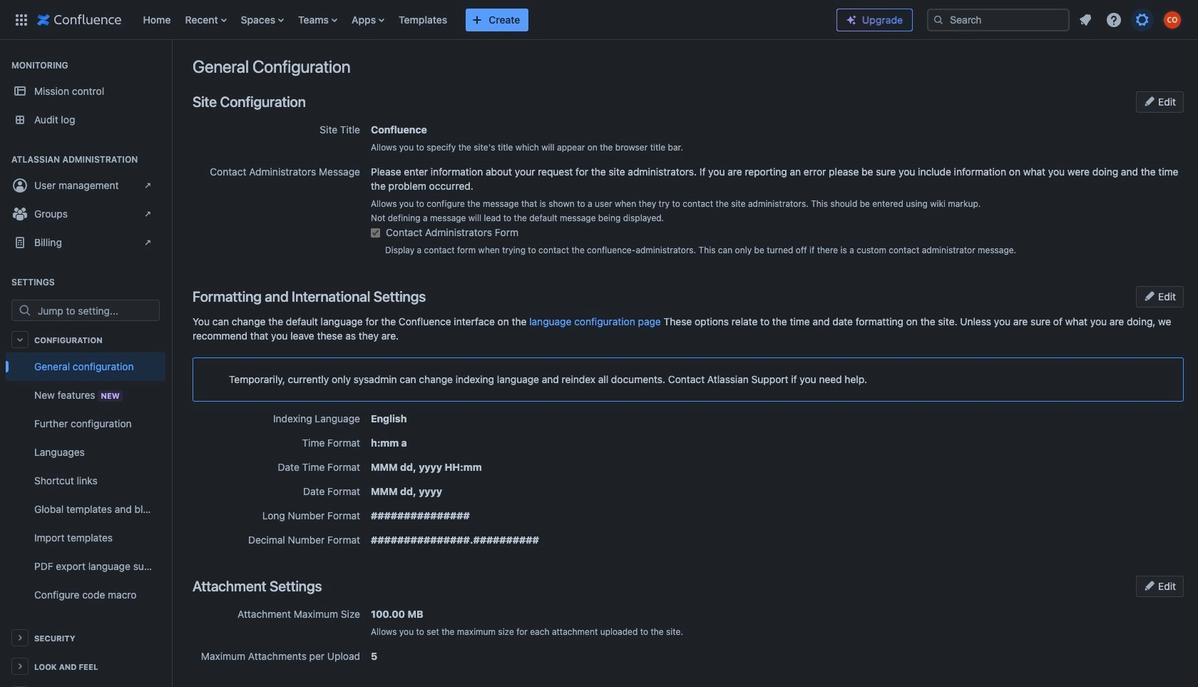 Task type: describe. For each thing, give the bounding box(es) containing it.
search image
[[933, 14, 945, 25]]

notification icon image
[[1078, 11, 1095, 28]]

list for premium image
[[1073, 7, 1190, 32]]

small image
[[1145, 290, 1156, 302]]

1 small image from the top
[[1145, 96, 1156, 107]]

appswitcher icon image
[[13, 11, 30, 28]]



Task type: vqa. For each thing, say whether or not it's contained in the screenshot.
Primary element
no



Task type: locate. For each thing, give the bounding box(es) containing it.
2 small image from the top
[[1145, 580, 1156, 592]]

0 vertical spatial small image
[[1145, 96, 1156, 107]]

None checkbox
[[371, 228, 380, 237]]

global element
[[9, 0, 826, 40]]

region
[[6, 353, 166, 609]]

main content
[[171, 40, 1199, 54]]

1 vertical spatial small image
[[1145, 580, 1156, 592]]

small image
[[1145, 96, 1156, 107], [1145, 580, 1156, 592]]

help icon image
[[1106, 11, 1123, 28]]

settings icon image
[[1135, 11, 1152, 28]]

premium image
[[846, 14, 858, 26]]

list
[[136, 0, 826, 40], [1073, 7, 1190, 32]]

list for "appswitcher icon"
[[136, 0, 826, 40]]

0 horizontal spatial list
[[136, 0, 826, 40]]

Settings Search field
[[34, 300, 159, 320]]

Search field
[[928, 8, 1070, 31]]

1 horizontal spatial list
[[1073, 7, 1190, 32]]

None search field
[[928, 8, 1070, 31]]

collapse sidebar image
[[156, 47, 187, 76]]

banner
[[0, 0, 1199, 43]]

confluence image
[[37, 11, 122, 28], [37, 11, 122, 28]]



